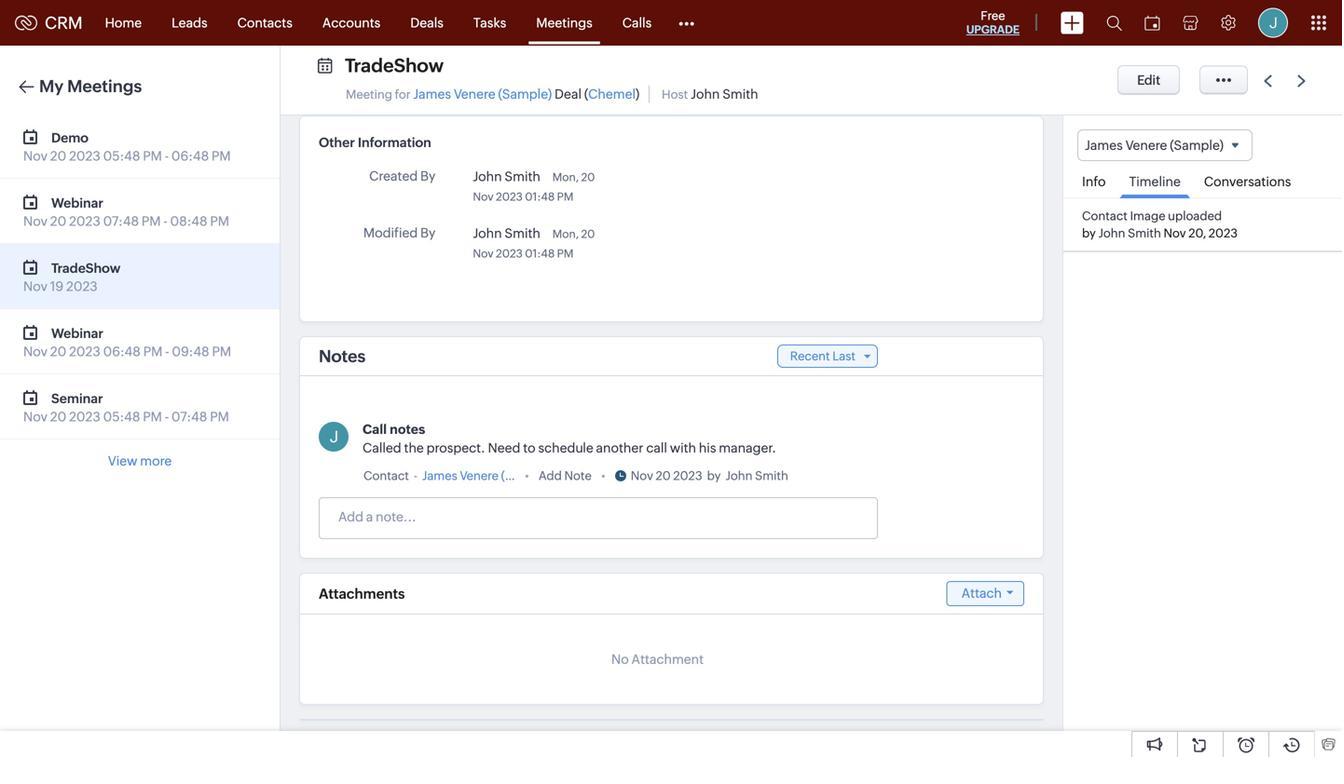 Task type: vqa. For each thing, say whether or not it's contained in the screenshot.
25
no



Task type: locate. For each thing, give the bounding box(es) containing it.
1 mon, 20 nov 2023 01:48 pm from the top
[[473, 171, 595, 203]]

1 vertical spatial mon, 20 nov 2023 01:48 pm
[[473, 228, 595, 260]]

• right note
[[601, 469, 606, 483]]

1 vertical spatial by
[[707, 469, 721, 483]]

0 vertical spatial (sample)
[[498, 87, 552, 102]]

06:48 inside webinar nov 20 2023 06:48 pm - 09:48 pm
[[103, 344, 141, 359]]

by
[[420, 169, 436, 184], [420, 226, 436, 240]]

1 vertical spatial webinar
[[51, 326, 103, 341]]

1 horizontal spatial by
[[1082, 226, 1096, 240]]

john right modified by
[[473, 226, 502, 241]]

create menu element
[[1050, 0, 1095, 45]]

0 horizontal spatial 06:48
[[103, 344, 141, 359]]

contact for contact - james venere (sample)
[[364, 469, 409, 483]]

0 vertical spatial mon,
[[552, 171, 579, 184]]

contacts link
[[222, 0, 307, 45]]

webinar down demo
[[51, 196, 103, 211]]

05:48 inside demo nov 20 2023 05:48 pm - 06:48 pm
[[103, 149, 140, 164]]

james venere (sample) link down tasks
[[413, 87, 552, 102]]

search image
[[1106, 15, 1122, 31]]

tradeshow up the for
[[345, 55, 444, 76]]

- inside webinar nov 20 2023 06:48 pm - 09:48 pm
[[165, 344, 169, 359]]

meetings right my
[[67, 77, 142, 96]]

venere for contact - james venere (sample)
[[460, 469, 499, 483]]

contact down called at the left of the page
[[364, 469, 409, 483]]

- inside demo nov 20 2023 05:48 pm - 06:48 pm
[[165, 149, 169, 164]]

0 horizontal spatial by
[[707, 469, 721, 483]]

• left the add
[[525, 469, 529, 483]]

- left 08:48
[[163, 214, 167, 229]]

by john smith
[[707, 469, 788, 483]]

attachments
[[319, 586, 405, 602]]

james venere (sample)
[[1085, 138, 1224, 153]]

20 inside webinar nov 20 2023 06:48 pm - 09:48 pm
[[50, 344, 66, 359]]

by down his in the right bottom of the page
[[707, 469, 721, 483]]

0 vertical spatial by
[[1082, 226, 1096, 240]]

07:48 up more
[[171, 410, 207, 425]]

2 by from the top
[[420, 226, 436, 240]]

- up the webinar nov 20 2023 07:48 pm - 08:48 pm
[[165, 149, 169, 164]]

john down manager.
[[726, 469, 753, 483]]

1 vertical spatial james
[[1085, 138, 1123, 153]]

(sample) up timeline 'link'
[[1170, 138, 1224, 153]]

deals link
[[395, 0, 458, 45]]

deals
[[410, 15, 444, 30]]

1 vertical spatial 06:48
[[103, 344, 141, 359]]

no attachment
[[611, 652, 704, 667]]

1 vertical spatial by
[[420, 226, 436, 240]]

0 vertical spatial webinar
[[51, 196, 103, 211]]

1 • from the left
[[525, 469, 529, 483]]

0 vertical spatial tradeshow
[[345, 55, 444, 76]]

Add a note... field
[[320, 508, 876, 527]]

1 vertical spatial john smith
[[473, 226, 540, 241]]

created by
[[369, 169, 436, 184]]

call
[[646, 441, 667, 456]]

- up more
[[165, 410, 169, 425]]

2 webinar from the top
[[51, 326, 103, 341]]

1 vertical spatial tradeshow
[[51, 261, 120, 276]]

crm link
[[15, 13, 83, 32]]

(sample) inside 'field'
[[1170, 138, 1224, 153]]

tradeshow up 19
[[51, 261, 120, 276]]

contact
[[1082, 209, 1128, 223], [364, 469, 409, 483]]

mon, 20 nov 2023 01:48 pm for modified by
[[473, 228, 595, 260]]

07:48 left 08:48
[[103, 214, 139, 229]]

2 mon, 20 nov 2023 01:48 pm from the top
[[473, 228, 595, 260]]

01:48
[[525, 191, 555, 203], [525, 247, 555, 260]]

venere right the for
[[454, 87, 496, 102]]

john right host in the top of the page
[[691, 87, 720, 102]]

0 vertical spatial venere
[[454, 87, 496, 102]]

mon, 20 nov 2023 01:48 pm for created by
[[473, 171, 595, 203]]

0 vertical spatial john smith
[[473, 169, 540, 184]]

1 01:48 from the top
[[525, 191, 555, 203]]

schedule
[[538, 441, 593, 456]]

• add note •
[[525, 469, 606, 483]]

1 horizontal spatial contact
[[1082, 209, 1128, 223]]

meetings
[[536, 15, 593, 30], [67, 77, 142, 96]]

recent last
[[790, 350, 856, 364]]

manager.
[[719, 441, 776, 456]]

venere down prospect.
[[460, 469, 499, 483]]

2 vertical spatial james
[[422, 469, 457, 483]]

1 horizontal spatial 07:48
[[171, 410, 207, 425]]

venere
[[454, 87, 496, 102], [1126, 138, 1167, 153], [460, 469, 499, 483]]

free
[[981, 9, 1005, 23]]

john smith for created by
[[473, 169, 540, 184]]

1 vertical spatial james venere (sample) link
[[422, 467, 551, 486]]

2 mon, from the top
[[552, 228, 579, 240]]

None button
[[1118, 65, 1180, 95]]

20
[[50, 149, 66, 164], [581, 171, 595, 184], [50, 214, 66, 229], [581, 228, 595, 240], [50, 344, 66, 359], [50, 410, 66, 425], [656, 469, 671, 483]]

calls
[[622, 15, 652, 30]]

1 vertical spatial 05:48
[[103, 410, 140, 425]]

0 horizontal spatial contact
[[364, 469, 409, 483]]

webinar inside webinar nov 20 2023 06:48 pm - 09:48 pm
[[51, 326, 103, 341]]

john down meeting for james venere (sample) deal ( chemel )
[[473, 169, 502, 184]]

0 horizontal spatial •
[[525, 469, 529, 483]]

- inside the webinar nov 20 2023 07:48 pm - 08:48 pm
[[163, 214, 167, 229]]

john down info
[[1098, 226, 1126, 240]]

information
[[358, 135, 431, 150]]

0 vertical spatial 07:48
[[103, 214, 139, 229]]

contact inside contact image uploaded by john smith nov 20, 2023
[[1082, 209, 1128, 223]]

0 vertical spatial contact
[[1082, 209, 1128, 223]]

by right created
[[420, 169, 436, 184]]

1 by from the top
[[420, 169, 436, 184]]

07:48
[[103, 214, 139, 229], [171, 410, 207, 425]]

my
[[39, 77, 64, 96]]

-
[[165, 149, 169, 164], [163, 214, 167, 229], [165, 344, 169, 359], [165, 410, 169, 425], [414, 469, 417, 483]]

leads link
[[157, 0, 222, 45]]

modified
[[363, 226, 418, 240]]

by right modified
[[420, 226, 436, 240]]

john smith
[[473, 169, 540, 184], [473, 226, 540, 241]]

2 01:48 from the top
[[525, 247, 555, 260]]

contact for contact image uploaded by john smith nov 20, 2023
[[1082, 209, 1128, 223]]

pm
[[143, 149, 162, 164], [212, 149, 231, 164], [557, 191, 574, 203], [142, 214, 161, 229], [210, 214, 229, 229], [557, 247, 574, 260], [143, 344, 163, 359], [212, 344, 231, 359], [143, 410, 162, 425], [210, 410, 229, 425]]

meetings link
[[521, 0, 607, 45]]

info
[[1082, 174, 1106, 189]]

smith
[[723, 87, 758, 102], [505, 169, 540, 184], [505, 226, 540, 241], [1128, 226, 1161, 240], [755, 469, 788, 483]]

james
[[413, 87, 451, 102], [1085, 138, 1123, 153], [422, 469, 457, 483]]

07:48 inside the webinar nov 20 2023 07:48 pm - 08:48 pm
[[103, 214, 139, 229]]

tasks link
[[458, 0, 521, 45]]

nov inside demo nov 20 2023 05:48 pm - 06:48 pm
[[23, 149, 47, 164]]

06:48 inside demo nov 20 2023 05:48 pm - 06:48 pm
[[171, 149, 209, 164]]

contact image uploaded by john smith nov 20, 2023
[[1082, 209, 1238, 240]]

venere up timeline 'link'
[[1126, 138, 1167, 153]]

james up the info link
[[1085, 138, 1123, 153]]

meetings up deal
[[536, 15, 593, 30]]

john
[[691, 87, 720, 102], [473, 169, 502, 184], [473, 226, 502, 241], [1098, 226, 1126, 240], [726, 469, 753, 483]]

james inside 'field'
[[1085, 138, 1123, 153]]

webinar nov 20 2023 07:48 pm - 08:48 pm
[[23, 196, 229, 229]]

0 vertical spatial james
[[413, 87, 451, 102]]

1 vertical spatial (sample)
[[1170, 138, 1224, 153]]

his
[[699, 441, 716, 456]]

1 webinar from the top
[[51, 196, 103, 211]]

search element
[[1095, 0, 1133, 46]]

07:48 inside seminar nov 20 2023 05:48 pm - 07:48 pm
[[171, 410, 207, 425]]

profile image
[[1258, 8, 1288, 38]]

20 inside the webinar nov 20 2023 07:48 pm - 08:48 pm
[[50, 214, 66, 229]]

upgrade
[[966, 23, 1020, 36]]

0 horizontal spatial 07:48
[[103, 214, 139, 229]]

info link
[[1073, 161, 1115, 198]]

conversations link
[[1195, 161, 1301, 198]]

06:48
[[171, 149, 209, 164], [103, 344, 141, 359]]

(sample) left deal
[[498, 87, 552, 102]]

seminar nov 20 2023 05:48 pm - 07:48 pm
[[23, 391, 229, 425]]

james venere (sample) link down the need
[[422, 467, 551, 486]]

0 vertical spatial by
[[420, 169, 436, 184]]

accounts
[[322, 15, 381, 30]]

2 john smith from the top
[[473, 226, 540, 241]]

nov
[[23, 149, 47, 164], [473, 191, 494, 203], [23, 214, 47, 229], [1164, 226, 1186, 240], [473, 247, 494, 260], [23, 279, 47, 294], [23, 344, 47, 359], [23, 410, 47, 425], [631, 469, 653, 483]]

profile element
[[1247, 0, 1299, 45]]

1 horizontal spatial •
[[601, 469, 606, 483]]

1 horizontal spatial tradeshow
[[345, 55, 444, 76]]

another
[[596, 441, 644, 456]]

2 05:48 from the top
[[103, 410, 140, 425]]

(sample) down to
[[501, 469, 551, 483]]

06:48 up seminar nov 20 2023 05:48 pm - 07:48 pm
[[103, 344, 141, 359]]

view more
[[108, 454, 172, 469]]

james right the for
[[413, 87, 451, 102]]

06:48 up 08:48
[[171, 149, 209, 164]]

calls link
[[607, 0, 667, 45]]

0 vertical spatial mon, 20 nov 2023 01:48 pm
[[473, 171, 595, 203]]

nov inside seminar nov 20 2023 05:48 pm - 07:48 pm
[[23, 410, 47, 425]]

2023 inside seminar nov 20 2023 05:48 pm - 07:48 pm
[[69, 410, 100, 425]]

1 john smith from the top
[[473, 169, 540, 184]]

0 vertical spatial 05:48
[[103, 149, 140, 164]]

(sample)
[[498, 87, 552, 102], [1170, 138, 1224, 153], [501, 469, 551, 483]]

james venere (sample) link
[[413, 87, 552, 102], [422, 467, 551, 486]]

0 vertical spatial 06:48
[[171, 149, 209, 164]]

01:48 for created by
[[525, 191, 555, 203]]

1 vertical spatial mon,
[[552, 228, 579, 240]]

- left 09:48
[[165, 344, 169, 359]]

2 vertical spatial (sample)
[[501, 469, 551, 483]]

smith inside contact image uploaded by john smith nov 20, 2023
[[1128, 226, 1161, 240]]

created
[[369, 169, 418, 184]]

last
[[833, 350, 856, 364]]

with
[[670, 441, 696, 456]]

mon,
[[552, 171, 579, 184], [552, 228, 579, 240]]

•
[[525, 469, 529, 483], [601, 469, 606, 483]]

1 vertical spatial venere
[[1126, 138, 1167, 153]]

by
[[1082, 226, 1096, 240], [707, 469, 721, 483]]

webinar for 07:48
[[51, 196, 103, 211]]

0 horizontal spatial tradeshow
[[51, 261, 120, 276]]

0 horizontal spatial meetings
[[67, 77, 142, 96]]

tradeshow inside tradeshow nov 19 2023
[[51, 261, 120, 276]]

1 vertical spatial 07:48
[[171, 410, 207, 425]]

attach link
[[947, 582, 1024, 607]]

05:48 inside seminar nov 20 2023 05:48 pm - 07:48 pm
[[103, 410, 140, 425]]

05:48 up view
[[103, 410, 140, 425]]

2 vertical spatial venere
[[460, 469, 499, 483]]

0 vertical spatial meetings
[[536, 15, 593, 30]]

tradeshow for tradeshow
[[345, 55, 444, 76]]

image
[[1130, 209, 1166, 223]]

chemel link
[[588, 87, 636, 102]]

2023 inside webinar nov 20 2023 06:48 pm - 09:48 pm
[[69, 344, 100, 359]]

1 vertical spatial contact
[[364, 469, 409, 483]]

05:48 for demo
[[103, 149, 140, 164]]

09:48
[[172, 344, 209, 359]]

called
[[363, 441, 401, 456]]

james down prospect.
[[422, 469, 457, 483]]

1 vertical spatial 01:48
[[525, 247, 555, 260]]

1 horizontal spatial 06:48
[[171, 149, 209, 164]]

notes
[[319, 347, 366, 366]]

by down info
[[1082, 226, 1096, 240]]

nov 20 2023
[[631, 469, 702, 483]]

my meetings
[[39, 77, 142, 96]]

0 vertical spatial 01:48
[[525, 191, 555, 203]]

webinar
[[51, 196, 103, 211], [51, 326, 103, 341]]

1 mon, from the top
[[552, 171, 579, 184]]

contact down info
[[1082, 209, 1128, 223]]

webinar down 19
[[51, 326, 103, 341]]

- inside seminar nov 20 2023 05:48 pm - 07:48 pm
[[165, 410, 169, 425]]

webinar inside the webinar nov 20 2023 07:48 pm - 08:48 pm
[[51, 196, 103, 211]]

call notes called the prospect. need to schedule another call with his manager.
[[363, 422, 776, 456]]

(sample) for meeting for james venere (sample) deal ( chemel )
[[498, 87, 552, 102]]

host john smith
[[662, 87, 758, 102]]

1 05:48 from the top
[[103, 149, 140, 164]]

05:48 up the webinar nov 20 2023 07:48 pm - 08:48 pm
[[103, 149, 140, 164]]



Task type: describe. For each thing, give the bounding box(es) containing it.
- for 06:48
[[165, 149, 169, 164]]

home link
[[90, 0, 157, 45]]

contact - james venere (sample)
[[364, 469, 551, 483]]

demo
[[51, 130, 88, 145]]

view
[[108, 454, 137, 469]]

call
[[363, 422, 387, 437]]

timeline link
[[1120, 161, 1190, 199]]

logo image
[[15, 15, 37, 30]]

previous record image
[[1264, 75, 1272, 87]]

tradeshow for tradeshow nov 19 2023
[[51, 261, 120, 276]]

create menu image
[[1061, 12, 1084, 34]]

20,
[[1189, 226, 1206, 240]]

01:48 for modified by
[[525, 247, 555, 260]]

0 vertical spatial james venere (sample) link
[[413, 87, 552, 102]]

recent
[[790, 350, 830, 364]]

attach
[[961, 586, 1002, 601]]

1 vertical spatial meetings
[[67, 77, 142, 96]]

note
[[564, 469, 592, 483]]

- for 07:48
[[165, 410, 169, 425]]

2023 inside the webinar nov 20 2023 07:48 pm - 08:48 pm
[[69, 214, 100, 229]]

calendar image
[[1145, 15, 1160, 30]]

- down the on the left bottom of page
[[414, 469, 417, 483]]

john smith for modified by
[[473, 226, 540, 241]]

nov inside webinar nov 20 2023 06:48 pm - 09:48 pm
[[23, 344, 47, 359]]

meeting for james venere (sample) deal ( chemel )
[[346, 87, 640, 102]]

other information
[[319, 135, 431, 150]]

modified by
[[363, 226, 436, 240]]

nov inside the webinar nov 20 2023 07:48 pm - 08:48 pm
[[23, 214, 47, 229]]

to
[[523, 441, 536, 456]]

James Venere (Sample) field
[[1077, 130, 1253, 161]]

2 • from the left
[[601, 469, 606, 483]]

accounts link
[[307, 0, 395, 45]]

tradeshow nov 19 2023
[[23, 261, 120, 294]]

- for 08:48
[[163, 214, 167, 229]]

the
[[404, 441, 424, 456]]

conversations
[[1204, 174, 1291, 189]]

tasks
[[473, 15, 506, 30]]

free upgrade
[[966, 9, 1020, 36]]

host
[[662, 88, 688, 102]]

20 inside demo nov 20 2023 05:48 pm - 06:48 pm
[[50, 149, 66, 164]]

webinar for 06:48
[[51, 326, 103, 341]]

notes
[[390, 422, 425, 437]]

mon, for created by
[[552, 171, 579, 184]]

more
[[140, 454, 172, 469]]

timeline
[[1129, 174, 1181, 189]]

deal
[[555, 87, 582, 102]]

)
[[636, 87, 640, 102]]

mon, for modified by
[[552, 228, 579, 240]]

other
[[319, 135, 355, 150]]

2023 inside demo nov 20 2023 05:48 pm - 06:48 pm
[[69, 149, 100, 164]]

- for 09:48
[[165, 344, 169, 359]]

meeting
[[346, 88, 392, 102]]

add note link
[[539, 467, 592, 486]]

by for created by
[[420, 169, 436, 184]]

uploaded
[[1168, 209, 1222, 223]]

james for contact - james venere (sample)
[[422, 469, 457, 483]]

by for modified by
[[420, 226, 436, 240]]

08:48
[[170, 214, 207, 229]]

contacts
[[237, 15, 293, 30]]

no
[[611, 652, 629, 667]]

venere for meeting for james venere (sample) deal ( chemel )
[[454, 87, 496, 102]]

demo nov 20 2023 05:48 pm - 06:48 pm
[[23, 130, 231, 164]]

nov inside tradeshow nov 19 2023
[[23, 279, 47, 294]]

(
[[584, 87, 588, 102]]

james for meeting for james venere (sample) deal ( chemel )
[[413, 87, 451, 102]]

home
[[105, 15, 142, 30]]

chemel
[[588, 87, 636, 102]]

add
[[539, 469, 562, 483]]

1 horizontal spatial meetings
[[536, 15, 593, 30]]

(sample) for contact - james venere (sample)
[[501, 469, 551, 483]]

attachment
[[631, 652, 704, 667]]

john inside contact image uploaded by john smith nov 20, 2023
[[1098, 226, 1126, 240]]

2023 inside contact image uploaded by john smith nov 20, 2023
[[1209, 226, 1238, 240]]

Other Modules field
[[667, 8, 707, 38]]

prospect.
[[427, 441, 485, 456]]

nov inside contact image uploaded by john smith nov 20, 2023
[[1164, 226, 1186, 240]]

need
[[488, 441, 520, 456]]

2023 inside tradeshow nov 19 2023
[[66, 279, 98, 294]]

leads
[[172, 15, 207, 30]]

seminar
[[51, 391, 103, 406]]

20 inside seminar nov 20 2023 05:48 pm - 07:48 pm
[[50, 410, 66, 425]]

for
[[395, 88, 411, 102]]

crm
[[45, 13, 83, 32]]

19
[[50, 279, 64, 294]]

by inside contact image uploaded by john smith nov 20, 2023
[[1082, 226, 1096, 240]]

webinar nov 20 2023 06:48 pm - 09:48 pm
[[23, 326, 231, 359]]

next record image
[[1297, 75, 1310, 87]]

05:48 for seminar
[[103, 410, 140, 425]]

venere inside james venere (sample) 'field'
[[1126, 138, 1167, 153]]



